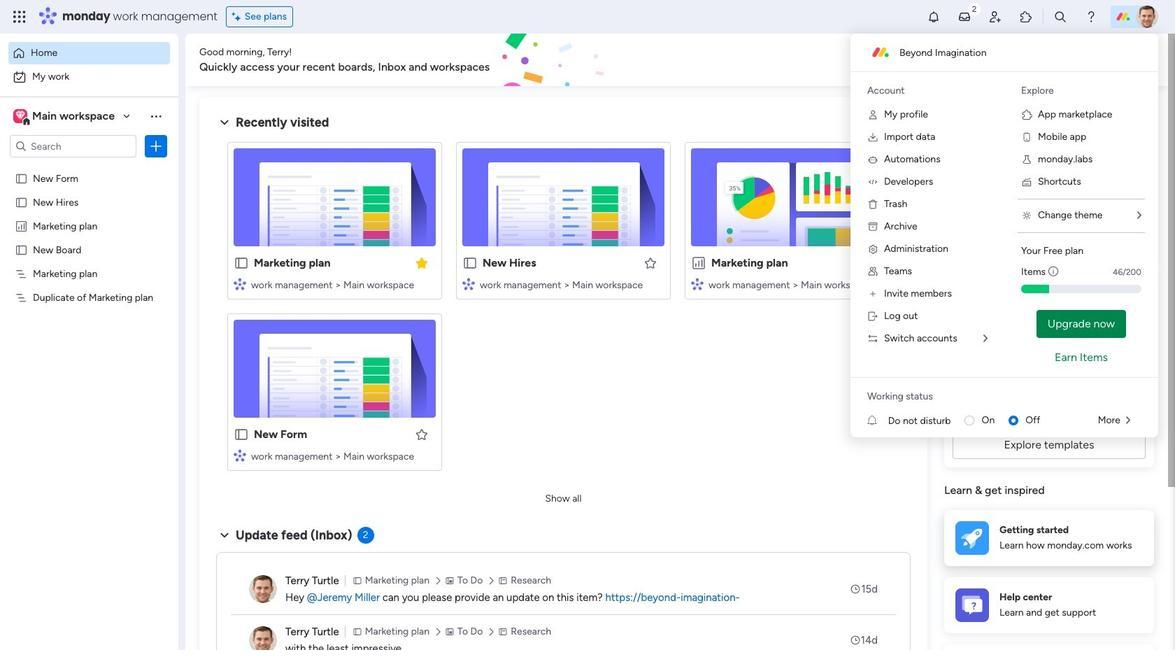 Task type: describe. For each thing, give the bounding box(es) containing it.
trash image
[[868, 199, 879, 210]]

remove from favorites image
[[415, 256, 429, 270]]

1 workspace image from the left
[[13, 108, 27, 124]]

options image
[[149, 139, 163, 153]]

1 vertical spatial terry turtle image
[[249, 626, 277, 650]]

Search in workspace field
[[29, 138, 117, 154]]

see plans image
[[232, 9, 245, 24]]

archive image
[[868, 221, 879, 232]]

0 horizontal spatial public dashboard image
[[15, 219, 28, 232]]

automations image
[[868, 154, 879, 165]]

monday marketplace image
[[1019, 10, 1033, 24]]

1 horizontal spatial invite members image
[[989, 10, 1003, 24]]

administration image
[[868, 243, 879, 255]]

developers image
[[868, 176, 879, 188]]

import data image
[[868, 132, 879, 143]]

1 vertical spatial invite members image
[[868, 288, 879, 299]]

workspace options image
[[149, 109, 163, 123]]

v2 user feedback image
[[956, 52, 966, 68]]

templates image image
[[957, 281, 1142, 378]]

1 add to favorites image from the left
[[644, 256, 658, 270]]

2 workspace image from the left
[[16, 108, 25, 124]]

notifications image
[[927, 10, 941, 24]]

quick search results list box
[[216, 131, 911, 488]]

help center element
[[945, 577, 1155, 633]]

2 vertical spatial option
[[0, 165, 178, 168]]

0 vertical spatial terry turtle image
[[1136, 6, 1159, 28]]



Task type: locate. For each thing, give the bounding box(es) containing it.
close update feed (inbox) image
[[216, 527, 233, 544]]

terry turtle image
[[1136, 6, 1159, 28], [249, 626, 277, 650]]

monday.labs image
[[1022, 154, 1033, 165]]

2 add to favorites image from the left
[[873, 256, 887, 270]]

0 vertical spatial invite members image
[[989, 10, 1003, 24]]

0 vertical spatial public dashboard image
[[15, 219, 28, 232]]

1 horizontal spatial add to favorites image
[[873, 256, 887, 270]]

update feed image
[[958, 10, 972, 24]]

teams image
[[868, 266, 879, 277]]

log out image
[[868, 311, 879, 322]]

shortcuts image
[[1022, 176, 1033, 188]]

change theme image
[[1022, 210, 1033, 221]]

workspace selection element
[[13, 108, 117, 126]]

add to favorites image
[[415, 427, 429, 441]]

help image
[[1085, 10, 1099, 24]]

workspace image
[[13, 108, 27, 124], [16, 108, 25, 124]]

list box
[[0, 163, 178, 498]]

search everything image
[[1054, 10, 1068, 24]]

public dashboard image
[[15, 219, 28, 232], [691, 255, 707, 271]]

public board image
[[15, 171, 28, 185], [15, 195, 28, 209], [15, 243, 28, 256], [463, 255, 478, 271], [234, 427, 249, 442]]

option
[[8, 42, 170, 64], [8, 66, 170, 88], [0, 165, 178, 168]]

invite members image right 2 image
[[989, 10, 1003, 24]]

public board image
[[234, 255, 249, 271]]

1 vertical spatial public dashboard image
[[691, 255, 707, 271]]

0 horizontal spatial invite members image
[[868, 288, 879, 299]]

add to favorites image
[[644, 256, 658, 270], [873, 256, 887, 270]]

0 horizontal spatial terry turtle image
[[249, 626, 277, 650]]

1 horizontal spatial public dashboard image
[[691, 255, 707, 271]]

1 vertical spatial option
[[8, 66, 170, 88]]

0 horizontal spatial add to favorites image
[[644, 256, 658, 270]]

my profile image
[[868, 109, 879, 120]]

list arrow image
[[1138, 211, 1142, 220]]

select product image
[[13, 10, 27, 24]]

1 horizontal spatial terry turtle image
[[1136, 6, 1159, 28]]

terry turtle image down terry turtle image
[[249, 626, 277, 650]]

getting started element
[[945, 510, 1155, 566]]

close recently visited image
[[216, 114, 233, 131]]

terry turtle image right help 'icon'
[[1136, 6, 1159, 28]]

v2 info image
[[1049, 264, 1059, 279]]

2 element
[[357, 527, 374, 544]]

0 vertical spatial option
[[8, 42, 170, 64]]

mobile app image
[[1022, 132, 1033, 143]]

2 image
[[968, 1, 981, 16]]

invite members image up log out icon
[[868, 288, 879, 299]]

terry turtle image
[[249, 575, 277, 603]]

v2 surfce notifications image
[[868, 413, 888, 428]]

invite members image
[[989, 10, 1003, 24], [868, 288, 879, 299]]



Task type: vqa. For each thing, say whether or not it's contained in the screenshot.
WORKSPACE OPTIONS ICON at the top left
yes



